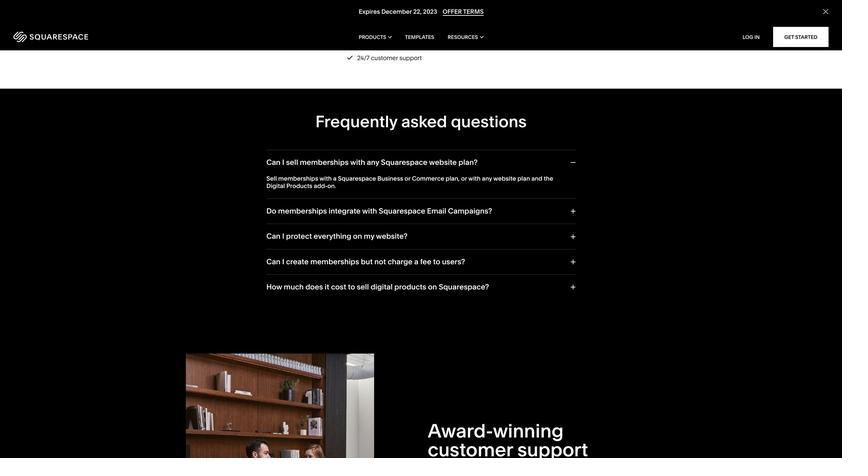 Task type: vqa. For each thing, say whether or not it's contained in the screenshot.
SEO
no



Task type: describe. For each thing, give the bounding box(es) containing it.
in
[[755, 34, 760, 40]]

ads
[[406, 41, 417, 49]]

memberships inside sell memberships with a squarespace business or commerce plan, or with any website plan and the digital products add-on.
[[278, 175, 318, 183]]

24/7 customer support
[[357, 54, 422, 62]]

log
[[743, 34, 754, 40]]

award-
[[428, 420, 493, 443]]

or right business
[[405, 175, 411, 183]]

questions
[[451, 112, 527, 131]]

paypal
[[588, 41, 607, 49]]

0 vertical spatial on
[[353, 232, 362, 241]]

memberships up the add-
[[300, 158, 349, 167]]

can i create memberships but not charge a fee to users?
[[266, 257, 465, 267]]

email
[[427, 207, 446, 216]]

branding
[[425, 41, 451, 49]]

can i protect everything on my website?
[[266, 232, 408, 241]]

does
[[306, 283, 323, 292]]

0 vertical spatial website
[[429, 158, 457, 167]]

or right plan,
[[461, 175, 467, 183]]

award-winning customer support
[[428, 420, 588, 459]]

sell
[[266, 175, 277, 183]]

users?
[[442, 257, 465, 267]]

memberships down "can i protect everything on my website?"
[[310, 257, 359, 267]]

frequently
[[316, 112, 398, 131]]

24/7
[[357, 54, 370, 62]]

sell memberships with a squarespace business or commerce plan, or with any website plan and the digital products add-on.
[[266, 175, 553, 190]]

log             in link
[[743, 34, 760, 40]]

customers
[[519, 41, 550, 49]]

my
[[364, 232, 375, 241]]

can for can i create memberships but not charge a fee to users?
[[266, 257, 281, 267]]

customer
[[357, 29, 385, 37]]

how
[[266, 283, 282, 292]]

i for protect
[[282, 232, 284, 241]]

squarespace logo image
[[13, 32, 88, 42]]

i for sell
[[282, 158, 284, 167]]

plan,
[[446, 175, 460, 183]]

management
[[387, 29, 425, 37]]

support inside award-winning customer support
[[518, 439, 588, 459]]

plan?
[[459, 158, 478, 167]]

squarespace up the website?
[[379, 207, 425, 216]]

and
[[532, 175, 543, 183]]

any inside sell memberships with a squarespace business or commerce plan, or with any website plan and the digital products add-on.
[[482, 175, 492, 183]]

get started
[[785, 34, 818, 40]]

credit
[[616, 41, 632, 49]]

integrate
[[329, 207, 361, 216]]

can i sell memberships with any squarespace website plan?
[[266, 158, 478, 167]]

business
[[378, 175, 403, 183]]

customers can pay with paypal or credit card
[[519, 41, 647, 49]]

squarespace?
[[439, 283, 489, 292]]

get
[[785, 34, 794, 40]]

offer terms
[[443, 8, 484, 16]]

do
[[266, 207, 276, 216]]

the
[[544, 175, 553, 183]]

resources
[[448, 34, 478, 40]]

charge
[[388, 257, 413, 267]]

can for can i protect everything on my website?
[[266, 232, 281, 241]]

products
[[394, 283, 426, 292]]

asked
[[401, 112, 447, 131]]

0 vertical spatial any
[[367, 158, 379, 167]]

squarespace inside sell memberships with a squarespace business or commerce plan, or with any website plan and the digital products add-on.
[[338, 175, 376, 183]]



Task type: locate. For each thing, give the bounding box(es) containing it.
0 horizontal spatial sell
[[286, 158, 298, 167]]

customer management
[[357, 29, 425, 37]]

0 horizontal spatial to
[[348, 283, 355, 292]]

can left create
[[266, 257, 281, 267]]

0 horizontal spatial support
[[400, 54, 422, 62]]

or left "credit"
[[608, 41, 614, 49]]

website
[[429, 158, 457, 167], [494, 175, 516, 183]]

can down do
[[266, 232, 281, 241]]

products up no
[[359, 34, 386, 40]]

can up 'sell'
[[266, 158, 281, 167]]

no
[[357, 41, 366, 49]]

can
[[551, 41, 562, 49]]

website?
[[376, 232, 408, 241]]

december
[[381, 8, 412, 16]]

i up "digital"
[[282, 158, 284, 167]]

0 horizontal spatial website
[[429, 158, 457, 167]]

i left protect
[[282, 232, 284, 241]]

website left the plan
[[494, 175, 516, 183]]

with
[[575, 41, 587, 49], [350, 158, 365, 167], [320, 175, 332, 183], [469, 175, 481, 183], [362, 207, 377, 216]]

on.
[[327, 182, 336, 190]]

1 vertical spatial sell
[[357, 283, 369, 292]]

plan
[[518, 175, 530, 183]]

campaigns?
[[448, 207, 492, 216]]

squarespace logo link
[[13, 32, 177, 42]]

digital
[[266, 182, 285, 190]]

get started link
[[773, 27, 829, 47]]

on
[[353, 232, 362, 241], [428, 283, 437, 292]]

3 can from the top
[[266, 257, 281, 267]]

to right fee
[[433, 257, 440, 267]]

0 vertical spatial i
[[282, 158, 284, 167]]

on left the my
[[353, 232, 362, 241]]

1 horizontal spatial any
[[482, 175, 492, 183]]

products left the add-
[[286, 182, 313, 190]]

2 vertical spatial i
[[282, 257, 284, 267]]

1 horizontal spatial to
[[433, 257, 440, 267]]

1 vertical spatial any
[[482, 175, 492, 183]]

1 horizontal spatial on
[[428, 283, 437, 292]]

1 horizontal spatial products
[[359, 34, 386, 40]]

squarespace down can i sell memberships with any squarespace website plan?
[[338, 175, 376, 183]]

on right "products"
[[428, 283, 437, 292]]

a
[[333, 175, 337, 183], [414, 257, 419, 267]]

0 vertical spatial to
[[433, 257, 440, 267]]

2 can from the top
[[266, 232, 281, 241]]

0 vertical spatial products
[[359, 34, 386, 40]]

pay
[[563, 41, 574, 49]]

1 horizontal spatial sell
[[357, 283, 369, 292]]

products inside sell memberships with a squarespace business or commerce plan, or with any website plan and the digital products add-on.
[[286, 182, 313, 190]]

0 horizontal spatial customer
[[371, 54, 398, 62]]

1 vertical spatial customer
[[428, 439, 513, 459]]

i for create
[[282, 257, 284, 267]]

0 vertical spatial can
[[266, 158, 281, 167]]

i
[[282, 158, 284, 167], [282, 232, 284, 241], [282, 257, 284, 267]]

0 horizontal spatial products
[[286, 182, 313, 190]]

digital
[[371, 283, 393, 292]]

offer
[[443, 8, 462, 16]]

1 horizontal spatial a
[[414, 257, 419, 267]]

website inside sell memberships with a squarespace business or commerce plan, or with any website plan and the digital products add-on.
[[494, 175, 516, 183]]

2023
[[423, 8, 437, 16]]

products
[[359, 34, 386, 40], [286, 182, 313, 190]]

expires
[[359, 8, 380, 16]]

1 can from the top
[[266, 158, 281, 167]]

protect
[[286, 232, 312, 241]]

much
[[284, 283, 304, 292]]

how much does it cost to sell digital products on squarespace?
[[266, 283, 489, 292]]

but
[[361, 257, 373, 267]]

memberships
[[300, 158, 349, 167], [278, 175, 318, 183], [278, 207, 327, 216], [310, 257, 359, 267]]

to right cost
[[348, 283, 355, 292]]

0 vertical spatial sell
[[286, 158, 298, 167]]

everything
[[314, 232, 351, 241]]

1 vertical spatial to
[[348, 283, 355, 292]]

offer terms link
[[443, 8, 484, 16]]

can
[[266, 158, 281, 167], [266, 232, 281, 241], [266, 257, 281, 267]]

or
[[418, 41, 424, 49], [608, 41, 614, 49], [405, 175, 411, 183], [461, 175, 467, 183]]

cost
[[331, 283, 346, 292]]

0 vertical spatial a
[[333, 175, 337, 183]]

2 i from the top
[[282, 232, 284, 241]]

templates
[[405, 34, 434, 40]]

a inside sell memberships with a squarespace business or commerce plan, or with any website plan and the digital products add-on.
[[333, 175, 337, 183]]

fee
[[420, 257, 432, 267]]

customer inside award-winning customer support
[[428, 439, 513, 459]]

customer care advisors. image
[[186, 354, 374, 459]]

support
[[400, 54, 422, 62], [518, 439, 588, 459]]

customer
[[371, 54, 398, 62], [428, 439, 513, 459]]

1 horizontal spatial website
[[494, 175, 516, 183]]

22,
[[413, 8, 422, 16]]

winning
[[493, 420, 564, 443]]

1 i from the top
[[282, 158, 284, 167]]

2 vertical spatial can
[[266, 257, 281, 267]]

1 vertical spatial website
[[494, 175, 516, 183]]

1 vertical spatial support
[[518, 439, 588, 459]]

create
[[286, 257, 309, 267]]

card
[[634, 41, 647, 49]]

sell
[[286, 158, 298, 167], [357, 283, 369, 292]]

it
[[325, 283, 329, 292]]

0 horizontal spatial any
[[367, 158, 379, 167]]

0 horizontal spatial on
[[353, 232, 362, 241]]

products inside button
[[359, 34, 386, 40]]

memberships up protect
[[278, 207, 327, 216]]

a right the add-
[[333, 175, 337, 183]]

log             in
[[743, 34, 760, 40]]

1 horizontal spatial support
[[518, 439, 588, 459]]

memberships right 'sell'
[[278, 175, 318, 183]]

0 horizontal spatial a
[[333, 175, 337, 183]]

1 vertical spatial can
[[266, 232, 281, 241]]

not
[[375, 257, 386, 267]]

0 vertical spatial customer
[[371, 54, 398, 62]]

squarespace up sell memberships with a squarespace business or commerce plan, or with any website plan and the digital products add-on.
[[381, 158, 428, 167]]

started
[[796, 34, 818, 40]]

website up plan,
[[429, 158, 457, 167]]

1 horizontal spatial customer
[[428, 439, 513, 459]]

can for can i sell memberships with any squarespace website plan?
[[266, 158, 281, 167]]

add-
[[314, 182, 328, 190]]

to
[[433, 257, 440, 267], [348, 283, 355, 292]]

3 i from the top
[[282, 257, 284, 267]]

terms
[[463, 8, 484, 16]]

1 vertical spatial on
[[428, 283, 437, 292]]

resources button
[[448, 24, 483, 50]]

1 vertical spatial a
[[414, 257, 419, 267]]

or down templates
[[418, 41, 424, 49]]

frequently asked questions
[[316, 112, 527, 131]]

squarespace up 24/7 customer support
[[367, 41, 405, 49]]

squarespace
[[367, 41, 405, 49], [381, 158, 428, 167], [338, 175, 376, 183], [379, 207, 425, 216]]

products button
[[359, 24, 392, 50]]

0 vertical spatial support
[[400, 54, 422, 62]]

any
[[367, 158, 379, 167], [482, 175, 492, 183]]

commerce
[[412, 175, 444, 183]]

a left fee
[[414, 257, 419, 267]]

i left create
[[282, 257, 284, 267]]

expires december 22, 2023
[[359, 8, 437, 16]]

no squarespace ads or branding
[[357, 41, 451, 49]]

do memberships integrate with squarespace email campaigns?
[[266, 207, 492, 216]]

templates link
[[405, 24, 434, 50]]

1 vertical spatial products
[[286, 182, 313, 190]]

1 vertical spatial i
[[282, 232, 284, 241]]



